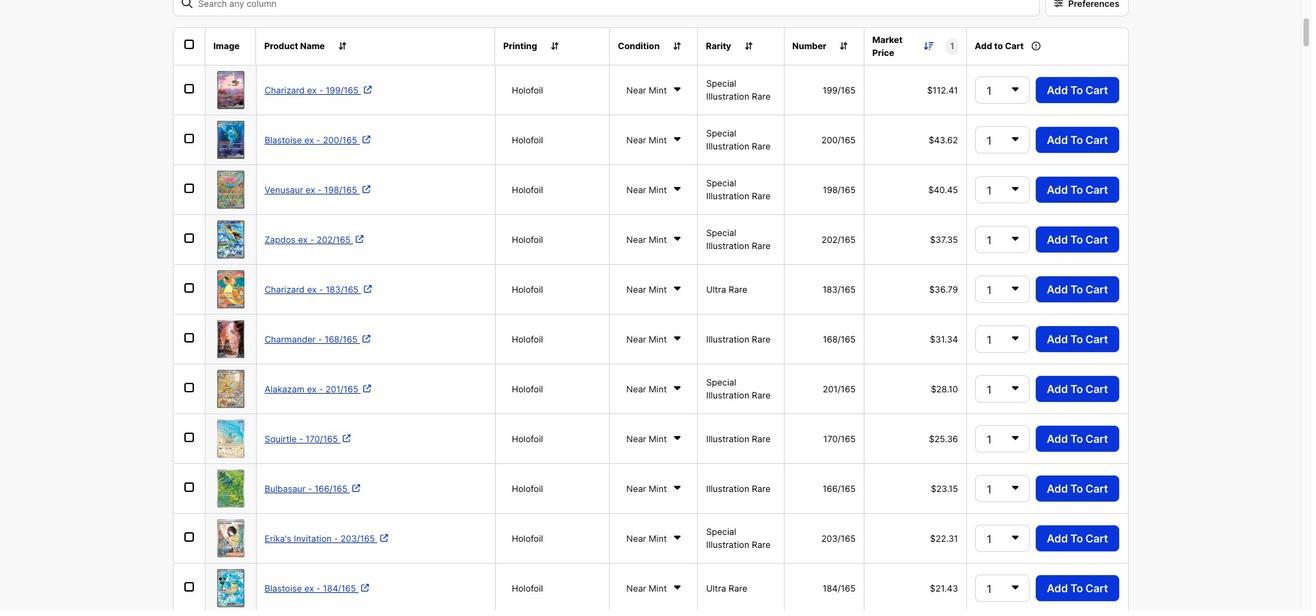 Task type: describe. For each thing, give the bounding box(es) containing it.
bulbasaur - 166/165
[[265, 484, 350, 494]]

near for 184/165
[[626, 584, 646, 594]]

sliders image
[[1054, 0, 1063, 8]]

magnifying glass image
[[182, 0, 193, 8]]

$31.34
[[930, 334, 958, 345]]

holofoil for 183/165
[[512, 284, 543, 295]]

2 184/165 from the left
[[823, 584, 856, 594]]

holofoil for 202/165
[[512, 235, 543, 245]]

ex for 201/165
[[307, 384, 317, 394]]

to for $23.15
[[1070, 482, 1083, 496]]

near mint for 170/165
[[626, 434, 667, 444]]

ultra rare for 184/165
[[706, 584, 747, 594]]

near mint field for 200/165
[[618, 128, 689, 152]]

special for 199/165
[[706, 78, 736, 89]]

holofoil for 199/165
[[512, 85, 543, 95]]

near mint for 166/165
[[626, 484, 667, 494]]

cart for $40.45
[[1086, 183, 1108, 197]]

near for 168/165
[[626, 334, 646, 345]]

$112.41
[[927, 85, 958, 95]]

zapdos ex - 202/165 link
[[265, 235, 363, 245]]

2 198/165 from the left
[[823, 185, 856, 195]]

5 illustration from the top
[[706, 334, 749, 345]]

near mint field for 199/165
[[618, 78, 689, 102]]

$43.62
[[929, 135, 958, 145]]

erika's invitation - 203/165
[[265, 534, 377, 544]]

to for $22.31
[[1070, 532, 1083, 546]]

blastoise ex - 200/165 link
[[265, 135, 370, 145]]

- right squirtle
[[299, 434, 303, 444]]

cart for $21.43
[[1086, 582, 1108, 596]]

market
[[872, 35, 903, 45]]

mint for 184/165
[[649, 584, 667, 594]]

1 for $37.35
[[987, 234, 992, 247]]

mint for 168/165
[[649, 334, 667, 345]]

$37.35
[[930, 235, 958, 245]]

2 202/165 from the left
[[822, 235, 856, 245]]

near for 202/165
[[626, 235, 646, 245]]

image
[[213, 41, 240, 51]]

$23.15
[[931, 484, 958, 494]]

cart for $25.36
[[1086, 432, 1108, 446]]

1 199/165 from the left
[[326, 85, 359, 95]]

mint for 166/165
[[649, 484, 667, 494]]

$28.10
[[931, 384, 958, 394]]

illustration rare for 168/165
[[706, 334, 771, 345]]

- right bulbasaur
[[308, 484, 312, 494]]

- for 202/165
[[310, 235, 314, 245]]

1 166/165 from the left
[[315, 484, 348, 494]]

- for 198/165
[[318, 185, 322, 195]]

special illustration rare for 203/165
[[706, 527, 771, 551]]

2 199/165 from the left
[[823, 85, 856, 95]]

9 holofoil from the top
[[512, 484, 543, 494]]

charizard ex - 199/165
[[265, 85, 361, 95]]

Search any column field
[[172, 0, 1040, 16]]

holofoil for 200/165
[[512, 135, 543, 145]]

squirtle - 170/165 thumbnail image
[[217, 420, 244, 458]]

near mint field for 198/165
[[618, 178, 689, 202]]

1 field for $31.34
[[975, 326, 1030, 353]]

illustration for 202/165
[[706, 241, 749, 251]]

2 168/165 from the left
[[823, 334, 856, 345]]

1 for $21.43
[[987, 583, 992, 596]]

cart for $112.41
[[1086, 83, 1108, 97]]

2 166/165 from the left
[[823, 484, 856, 494]]

1 203/165 from the left
[[341, 534, 375, 544]]

add to cart button for $40.45
[[1035, 176, 1120, 204]]

1 198/165 from the left
[[324, 185, 357, 195]]

1 field for $36.79
[[975, 276, 1030, 303]]

charmander - 168/165 thumbnail image
[[217, 320, 244, 359]]

2 203/165 from the left
[[821, 534, 856, 544]]

special for 201/165
[[706, 378, 736, 388]]

venusaur
[[265, 185, 303, 195]]

ex for 184/165
[[304, 584, 314, 594]]

erika's invitation - 203/165 thumbnail image
[[217, 520, 244, 558]]

charmander - 168/165 link
[[265, 334, 370, 345]]

add for $23.15
[[1047, 482, 1068, 496]]

near mint for 202/165
[[626, 235, 667, 245]]

near mint for 168/165
[[626, 334, 667, 345]]

near mint for 200/165
[[626, 135, 667, 145]]

to for $112.41
[[1070, 83, 1083, 97]]

add to cart button for $37.35
[[1035, 226, 1120, 253]]

arrow up right from square image for blastoise ex - 184/165
[[361, 584, 369, 593]]

to for $28.10
[[1070, 383, 1083, 396]]

special for 203/165
[[706, 527, 736, 537]]

8 holofoil from the top
[[512, 434, 543, 444]]

mint for 183/165
[[649, 284, 667, 295]]

8 illustration from the top
[[706, 484, 749, 494]]

printing
[[503, 41, 537, 51]]

alakazam ex - 201/165 link
[[265, 384, 371, 394]]

number
[[792, 41, 827, 51]]

add to cart button for $36.79
[[1035, 276, 1120, 303]]

ultra for 183/165
[[706, 284, 726, 295]]

illustration for 203/165
[[706, 540, 749, 551]]

venusaur ex - 198/165
[[265, 185, 360, 195]]

add for $22.31
[[1047, 532, 1068, 546]]

- for 199/165
[[319, 85, 323, 95]]

special illustration rare for 201/165
[[706, 378, 771, 401]]

1 field for $25.36
[[975, 426, 1030, 453]]

1 right arrow down wide short image
[[950, 41, 954, 51]]

- for 183/165
[[319, 284, 323, 295]]

alakazam ex - 201/165 thumbnail image
[[217, 370, 244, 408]]

blastoise ex - 184/165 link
[[265, 584, 369, 594]]

1 168/165 from the left
[[325, 334, 358, 345]]

add to cart for $23.15
[[1047, 482, 1108, 496]]

to
[[994, 41, 1003, 51]]

7 illustration from the top
[[706, 434, 749, 444]]

product
[[264, 41, 298, 51]]

arrow up right from square image for blastoise ex - 200/165
[[362, 135, 370, 144]]

arrow up right from square image for alakazam ex - 201/165
[[364, 385, 371, 393]]

- for 184/165
[[317, 584, 321, 594]]

1 for $25.36
[[987, 433, 992, 447]]

charizard for charizard ex - 183/165
[[265, 284, 305, 295]]

illustration for 200/165
[[706, 141, 749, 152]]

1 183/165 from the left
[[326, 284, 359, 295]]

near for 200/165
[[626, 135, 646, 145]]

1 170/165 from the left
[[306, 434, 338, 444]]

add to cart button for $112.41
[[1035, 77, 1120, 104]]

blastoise ex - 200/165 thumbnail image
[[217, 121, 244, 159]]

blastoise for blastoise ex - 184/165
[[265, 584, 302, 594]]

market price
[[872, 35, 903, 58]]

arrow up right from square image for charmander - 168/165
[[363, 335, 370, 344]]

$21.43
[[930, 584, 958, 594]]

1 for $22.31
[[987, 533, 992, 546]]

near for 201/165
[[626, 384, 646, 394]]

- right the charmander
[[318, 334, 322, 345]]

charizard ex - 183/165 thumbnail image
[[217, 271, 244, 309]]

ex for 202/165
[[298, 235, 308, 245]]

blastoise ex - 184/165 thumbnail image
[[217, 570, 244, 608]]

mint for 170/165
[[649, 434, 667, 444]]

name
[[300, 41, 325, 51]]

zapdos
[[265, 235, 296, 245]]

1 184/165 from the left
[[323, 584, 356, 594]]

6 holofoil from the top
[[512, 334, 543, 345]]

squirtle - 170/165
[[265, 434, 340, 444]]



Task type: locate. For each thing, give the bounding box(es) containing it.
2 201/165 from the left
[[823, 384, 856, 394]]

price
[[872, 48, 894, 58]]

special
[[706, 78, 736, 89], [706, 128, 736, 139], [706, 178, 736, 188], [706, 228, 736, 238], [706, 378, 736, 388], [706, 527, 736, 537]]

5 near mint from the top
[[626, 284, 667, 295]]

3 special illustration rare from the top
[[706, 178, 771, 202]]

-
[[319, 85, 323, 95], [317, 135, 321, 145], [318, 185, 322, 195], [310, 235, 314, 245], [319, 284, 323, 295], [318, 334, 322, 345], [319, 384, 323, 394], [299, 434, 303, 444], [308, 484, 312, 494], [334, 534, 338, 544], [317, 584, 321, 594]]

1 right $22.31
[[987, 533, 992, 546]]

170/165
[[306, 434, 338, 444], [823, 434, 856, 444]]

near mint field for 201/165
[[618, 377, 689, 401]]

special for 200/165
[[706, 128, 736, 139]]

2 blastoise from the top
[[265, 584, 302, 594]]

11 add to cart button from the top
[[1035, 575, 1120, 602]]

0 vertical spatial ultra rare
[[706, 284, 747, 295]]

illustration rare
[[706, 334, 771, 345], [706, 434, 771, 444], [706, 484, 771, 494]]

- right zapdos
[[310, 235, 314, 245]]

198/165
[[324, 185, 357, 195], [823, 185, 856, 195]]

1 down add to cart
[[987, 84, 992, 98]]

1 horizontal spatial 201/165
[[823, 384, 856, 394]]

1 right $23.15
[[987, 483, 992, 497]]

2 illustration from the top
[[706, 141, 749, 152]]

1 for $36.79
[[987, 283, 992, 297]]

1 field right the $40.45
[[975, 176, 1030, 204]]

9 illustration from the top
[[706, 540, 749, 551]]

199/165 up blastoise ex - 200/165 link
[[326, 85, 359, 95]]

blastoise ex - 184/165
[[265, 584, 359, 594]]

arrow up right from square image right blastoise ex - 184/165
[[361, 584, 369, 593]]

6 special from the top
[[706, 527, 736, 537]]

8 to from the top
[[1070, 432, 1083, 446]]

203/165
[[341, 534, 375, 544], [821, 534, 856, 544]]

2 170/165 from the left
[[823, 434, 856, 444]]

arrow up right from square image right bulbasaur - 166/165
[[353, 484, 360, 493]]

ex for 200/165
[[304, 135, 314, 145]]

1 ultra rare from the top
[[706, 284, 747, 295]]

3 special from the top
[[706, 178, 736, 188]]

charizard down zapdos
[[265, 284, 305, 295]]

1 200/165 from the left
[[323, 135, 357, 145]]

add for $40.45
[[1047, 183, 1068, 197]]

8 add to cart from the top
[[1047, 432, 1108, 446]]

caret down image
[[674, 133, 681, 144], [1012, 183, 1019, 194], [674, 283, 681, 294], [1012, 283, 1019, 294], [674, 333, 681, 344], [1012, 333, 1019, 344], [1012, 383, 1019, 393], [674, 432, 681, 443], [674, 482, 681, 493], [1012, 482, 1019, 493], [1012, 532, 1019, 543], [674, 582, 681, 593], [1012, 582, 1019, 593]]

1 horizontal spatial 183/165
[[823, 284, 856, 295]]

1 horizontal spatial 184/165
[[823, 584, 856, 594]]

ultra rare
[[706, 284, 747, 295], [706, 584, 747, 594]]

6 add to cart from the top
[[1047, 333, 1108, 346]]

arrow up right from square image right venusaur ex - 198/165
[[362, 185, 370, 194]]

near mint
[[626, 85, 667, 95], [626, 135, 667, 145], [626, 185, 667, 195], [626, 235, 667, 245], [626, 284, 667, 295], [626, 334, 667, 345], [626, 384, 667, 394], [626, 434, 667, 444], [626, 484, 667, 494], [626, 534, 667, 544], [626, 584, 667, 594]]

0 vertical spatial ultra
[[706, 284, 726, 295]]

1 horizontal spatial 203/165
[[821, 534, 856, 544]]

1 holofoil from the top
[[512, 85, 543, 95]]

blastoise ex - 200/165
[[265, 135, 360, 145]]

0 horizontal spatial 166/165
[[315, 484, 348, 494]]

1 right $31.34 at the right bottom
[[987, 333, 992, 347]]

2 to from the top
[[1070, 133, 1083, 147]]

arrow down arrow up image for condition
[[673, 42, 681, 50]]

- down erika's invitation - 203/165
[[317, 584, 321, 594]]

erika's invitation - 203/165 link
[[265, 534, 388, 544]]

1
[[950, 41, 954, 51], [987, 84, 992, 98], [987, 134, 992, 148], [987, 184, 992, 197], [987, 234, 992, 247], [987, 283, 992, 297], [987, 333, 992, 347], [987, 383, 992, 397], [987, 433, 992, 447], [987, 483, 992, 497], [987, 533, 992, 546], [987, 583, 992, 596]]

add for $43.62
[[1047, 133, 1068, 147]]

1 field right the $28.10
[[975, 376, 1030, 403]]

2 horizontal spatial arrow down arrow up image
[[745, 42, 753, 50]]

1 field for $112.41
[[975, 77, 1030, 104]]

4 mint from the top
[[649, 235, 667, 245]]

202/165
[[317, 235, 351, 245], [822, 235, 856, 245]]

illustration for 201/165
[[706, 391, 749, 401]]

ex for 199/165
[[307, 85, 317, 95]]

arrow up right from square image
[[364, 86, 371, 94], [362, 135, 370, 144], [362, 185, 370, 194], [356, 235, 363, 244], [364, 285, 371, 294], [364, 385, 371, 393], [343, 435, 351, 443], [380, 534, 388, 543]]

ex down invitation
[[304, 584, 314, 594]]

2 ultra from the top
[[706, 584, 726, 594]]

1 horizontal spatial arrow down arrow up image
[[673, 42, 681, 50]]

1 201/165 from the left
[[326, 384, 358, 394]]

6 1 field from the top
[[975, 326, 1030, 353]]

mint for 198/165
[[649, 185, 667, 195]]

add to cart button for $23.15
[[1035, 475, 1120, 503]]

7 1 field from the top
[[975, 376, 1030, 403]]

- right venusaur
[[318, 185, 322, 195]]

10 near from the top
[[626, 534, 646, 544]]

None checkbox
[[184, 134, 194, 143], [184, 233, 194, 243], [184, 333, 194, 342], [184, 383, 194, 392], [184, 532, 194, 542], [184, 582, 194, 592], [184, 134, 194, 143], [184, 233, 194, 243], [184, 333, 194, 342], [184, 383, 194, 392], [184, 532, 194, 542], [184, 582, 194, 592]]

holofoil for 198/165
[[512, 185, 543, 195]]

$25.36
[[929, 434, 958, 444]]

1 vertical spatial ultra
[[706, 584, 726, 594]]

4 near from the top
[[626, 235, 646, 245]]

cart for $36.79
[[1086, 283, 1108, 296]]

7 near mint from the top
[[626, 384, 667, 394]]

ex for 183/165
[[307, 284, 317, 295]]

charmander - 168/165
[[265, 334, 360, 345]]

1 horizontal spatial 198/165
[[823, 185, 856, 195]]

arrow up right from square image right charmander - 168/165
[[363, 335, 370, 344]]

0 horizontal spatial 201/165
[[326, 384, 358, 394]]

illustration for 198/165
[[706, 191, 749, 202]]

2 183/165 from the left
[[823, 284, 856, 295]]

illustration rare for 166/165
[[706, 484, 771, 494]]

arrow down arrow up image for number
[[840, 42, 848, 50]]

5 to from the top
[[1070, 283, 1083, 296]]

illustration
[[706, 92, 749, 102], [706, 141, 749, 152], [706, 191, 749, 202], [706, 241, 749, 251], [706, 334, 749, 345], [706, 391, 749, 401], [706, 434, 749, 444], [706, 484, 749, 494], [706, 540, 749, 551]]

5 near mint field from the top
[[618, 278, 689, 302]]

rare
[[752, 92, 771, 102], [752, 141, 771, 152], [752, 191, 771, 202], [752, 241, 771, 251], [729, 284, 747, 295], [752, 334, 771, 345], [752, 391, 771, 401], [752, 434, 771, 444], [752, 484, 771, 494], [752, 540, 771, 551], [729, 584, 747, 594]]

product name
[[264, 41, 325, 51]]

1 right $37.35
[[987, 234, 992, 247]]

add to cart button for $21.43
[[1035, 575, 1120, 602]]

1 for $28.10
[[987, 383, 992, 397]]

0 horizontal spatial 170/165
[[306, 434, 338, 444]]

- up 'charmander - 168/165' link
[[319, 284, 323, 295]]

2 arrow down arrow up image from the left
[[673, 42, 681, 50]]

alakazam ex - 201/165
[[265, 384, 361, 394]]

6 add to cart button from the top
[[1035, 326, 1120, 353]]

charizard ex - 199/165 thumbnail image
[[217, 71, 244, 109]]

11 1 field from the top
[[975, 575, 1030, 602]]

1 horizontal spatial 202/165
[[822, 235, 856, 245]]

1 field right "$25.36"
[[975, 426, 1030, 453]]

arrow down wide short image
[[924, 42, 934, 50]]

blastoise up venusaur
[[265, 135, 302, 145]]

1 202/165 from the left
[[317, 235, 351, 245]]

cart for $23.15
[[1086, 482, 1108, 496]]

arrow down arrow up image right rarity
[[745, 42, 753, 50]]

1 field right $23.15
[[975, 475, 1030, 503]]

2 1 field from the top
[[975, 126, 1030, 154]]

1 vertical spatial ultra rare
[[706, 584, 747, 594]]

1 field right $22.31
[[975, 525, 1030, 553]]

arrow up right from square image inside blastoise ex - 184/165 link
[[361, 584, 369, 593]]

4 add to cart from the top
[[1047, 233, 1108, 247]]

squirtle - 170/165 link
[[265, 434, 351, 444]]

1 horizontal spatial arrow down arrow up image
[[840, 42, 848, 50]]

ex right "alakazam"
[[307, 384, 317, 394]]

arrow up right from square image inside charizard ex - 199/165 link
[[364, 86, 371, 94]]

arrow down arrow up image right condition
[[673, 42, 681, 50]]

7 to from the top
[[1070, 383, 1083, 396]]

0 horizontal spatial 198/165
[[324, 185, 357, 195]]

1 horizontal spatial 200/165
[[822, 135, 856, 145]]

1 add to cart button from the top
[[1035, 77, 1120, 104]]

3 illustration from the top
[[706, 191, 749, 202]]

1 horizontal spatial 199/165
[[823, 85, 856, 95]]

near mint field for 203/165
[[618, 527, 689, 551]]

mint for 202/165
[[649, 235, 667, 245]]

arrow up right from square image for charizard ex - 183/165
[[364, 285, 371, 294]]

9 mint from the top
[[649, 484, 667, 494]]

mint
[[649, 85, 667, 95], [649, 135, 667, 145], [649, 185, 667, 195], [649, 235, 667, 245], [649, 284, 667, 295], [649, 334, 667, 345], [649, 384, 667, 394], [649, 434, 667, 444], [649, 484, 667, 494], [649, 534, 667, 544], [649, 584, 667, 594]]

near mint field for 183/165
[[618, 278, 689, 302]]

arrow up right from square image inside charizard ex - 183/165 link
[[364, 285, 371, 294]]

add to cart
[[975, 41, 1024, 51]]

holofoil
[[512, 85, 543, 95], [512, 135, 543, 145], [512, 185, 543, 195], [512, 235, 543, 245], [512, 284, 543, 295], [512, 334, 543, 345], [512, 384, 543, 394], [512, 434, 543, 444], [512, 484, 543, 494], [512, 534, 543, 544], [512, 584, 543, 594]]

3 illustration rare from the top
[[706, 484, 771, 494]]

5 special from the top
[[706, 378, 736, 388]]

5 1 field from the top
[[975, 276, 1030, 303]]

- for 200/165
[[317, 135, 321, 145]]

cart
[[1005, 41, 1024, 51], [1086, 83, 1108, 97], [1086, 133, 1108, 147], [1086, 183, 1108, 197], [1086, 233, 1108, 247], [1086, 283, 1108, 296], [1086, 333, 1108, 346], [1086, 383, 1108, 396], [1086, 432, 1108, 446], [1086, 482, 1108, 496], [1086, 532, 1108, 546], [1086, 582, 1108, 596]]

arrow up right from square image inside squirtle - 170/165 link
[[343, 435, 351, 443]]

1 for $23.15
[[987, 483, 992, 497]]

cart for $43.62
[[1086, 133, 1108, 147]]

1 horizontal spatial 166/165
[[823, 484, 856, 494]]

arrow up right from square image inside erika's invitation - 203/165 link
[[380, 534, 388, 543]]

2 special illustration rare from the top
[[706, 128, 771, 152]]

zapdos ex - 202/165 thumbnail image
[[217, 221, 244, 259]]

arrow up right from square image right erika's invitation - 203/165
[[380, 534, 388, 543]]

166/165
[[315, 484, 348, 494], [823, 484, 856, 494]]

1 charizard from the top
[[265, 85, 305, 95]]

0 horizontal spatial 200/165
[[323, 135, 357, 145]]

add for $112.41
[[1047, 83, 1068, 97]]

9 near mint field from the top
[[618, 477, 689, 501]]

1 right "$25.36"
[[987, 433, 992, 447]]

near for 166/165
[[626, 484, 646, 494]]

7 holofoil from the top
[[512, 384, 543, 394]]

arrow up right from square image right charizard ex - 199/165
[[364, 86, 371, 94]]

0 horizontal spatial 183/165
[[326, 284, 359, 295]]

199/165 down 'number'
[[823, 85, 856, 95]]

1 for $112.41
[[987, 84, 992, 98]]

None checkbox
[[184, 40, 194, 49], [184, 84, 194, 93], [184, 183, 194, 193], [184, 283, 194, 293], [184, 433, 194, 442], [184, 482, 194, 492], [184, 40, 194, 49], [184, 84, 194, 93], [184, 183, 194, 193], [184, 283, 194, 293], [184, 433, 194, 442], [184, 482, 194, 492]]

arrow up right from square image for charizard ex - 199/165
[[364, 86, 371, 94]]

1 for $40.45
[[987, 184, 992, 197]]

to for $40.45
[[1070, 183, 1083, 197]]

charizard for charizard ex - 199/165
[[265, 85, 305, 95]]

1 field right $36.79
[[975, 276, 1030, 303]]

near for 170/165
[[626, 434, 646, 444]]

cart for $31.34
[[1086, 333, 1108, 346]]

ex right venusaur
[[306, 185, 315, 195]]

near
[[626, 85, 646, 95], [626, 135, 646, 145], [626, 185, 646, 195], [626, 235, 646, 245], [626, 284, 646, 295], [626, 334, 646, 345], [626, 384, 646, 394], [626, 434, 646, 444], [626, 484, 646, 494], [626, 534, 646, 544], [626, 584, 646, 594]]

near mint field for 166/165
[[618, 477, 689, 501]]

arrow down arrow up image
[[339, 42, 346, 50], [673, 42, 681, 50], [745, 42, 753, 50]]

$40.45
[[928, 185, 958, 195]]

1 field right $37.35
[[975, 226, 1030, 253]]

200/165
[[323, 135, 357, 145], [822, 135, 856, 145]]

special illustration rare for 199/165
[[706, 78, 771, 102]]

$36.79
[[929, 284, 958, 295]]

1 near from the top
[[626, 85, 646, 95]]

bulbasaur
[[265, 484, 306, 494]]

to for $36.79
[[1070, 283, 1083, 296]]

4 illustration from the top
[[706, 241, 749, 251]]

4 holofoil from the top
[[512, 235, 543, 245]]

199/165
[[326, 85, 359, 95], [823, 85, 856, 95]]

183/165
[[326, 284, 359, 295], [823, 284, 856, 295]]

to for $21.43
[[1070, 582, 1083, 596]]

1 vertical spatial blastoise
[[265, 584, 302, 594]]

venusaur ex - 198/165 link
[[265, 185, 370, 195]]

ex up charmander - 168/165
[[307, 284, 317, 295]]

ultra
[[706, 284, 726, 295], [706, 584, 726, 594]]

arrow up right from square image for venusaur ex - 198/165
[[362, 185, 370, 194]]

201/165
[[326, 384, 358, 394], [823, 384, 856, 394]]

arrow up right from square image right charizard ex - 183/165
[[364, 285, 371, 294]]

arrow down arrow up image
[[551, 42, 558, 50], [840, 42, 848, 50]]

near mint for 203/165
[[626, 534, 667, 544]]

bulbasaur - 166/165 link
[[265, 484, 360, 494]]

2 add to cart from the top
[[1047, 133, 1108, 147]]

arrow up right from square image inside alakazam ex - 201/165 link
[[364, 385, 371, 393]]

0 vertical spatial blastoise
[[265, 135, 302, 145]]

add for $37.35
[[1047, 233, 1068, 247]]

ex up venusaur ex - 198/165
[[304, 135, 314, 145]]

charizard ex - 199/165 link
[[265, 85, 371, 95]]

near for 198/165
[[626, 185, 646, 195]]

1 horizontal spatial 170/165
[[823, 434, 856, 444]]

arrow up right from square image right zapdos ex - 202/165
[[356, 235, 363, 244]]

3 1 field from the top
[[975, 176, 1030, 204]]

1 field right '$21.43'
[[975, 575, 1030, 602]]

1 special from the top
[[706, 78, 736, 89]]

add to cart for $43.62
[[1047, 133, 1108, 147]]

6 near mint from the top
[[626, 334, 667, 345]]

arrow up right from square image inside bulbasaur - 166/165 link
[[353, 484, 360, 493]]

168/165
[[325, 334, 358, 345], [823, 334, 856, 345]]

1 field right $43.62
[[975, 126, 1030, 154]]

7 mint from the top
[[649, 384, 667, 394]]

1 right $36.79
[[987, 283, 992, 297]]

add for $31.34
[[1047, 333, 1068, 346]]

holofoil for 203/165
[[512, 534, 543, 544]]

3 mint from the top
[[649, 185, 667, 195]]

add for $36.79
[[1047, 283, 1068, 296]]

add to cart
[[1047, 83, 1108, 97], [1047, 133, 1108, 147], [1047, 183, 1108, 197], [1047, 233, 1108, 247], [1047, 283, 1108, 296], [1047, 333, 1108, 346], [1047, 383, 1108, 396], [1047, 432, 1108, 446], [1047, 482, 1108, 496], [1047, 532, 1108, 546], [1047, 582, 1108, 596]]

11 near mint from the top
[[626, 584, 667, 594]]

bulbasaur - 166/165 thumbnail image
[[217, 470, 244, 508]]

ex down name
[[307, 85, 317, 95]]

7 near from the top
[[626, 384, 646, 394]]

circle exclamation image
[[1032, 42, 1041, 50]]

6 illustration from the top
[[706, 391, 749, 401]]

charmander
[[265, 334, 316, 345]]

$22.31
[[930, 534, 958, 544]]

7 near mint field from the top
[[618, 377, 689, 401]]

invitation
[[294, 534, 332, 544]]

squirtle
[[265, 434, 297, 444]]

1 vertical spatial arrow up right from square image
[[353, 484, 360, 493]]

11 to from the top
[[1070, 582, 1083, 596]]

arrow up right from square image for zapdos ex - 202/165
[[356, 235, 363, 244]]

arrow up right from square image inside venusaur ex - 198/165 link
[[362, 185, 370, 194]]

1 mint from the top
[[649, 85, 667, 95]]

- down charizard ex - 199/165 link
[[317, 135, 321, 145]]

blastoise
[[265, 135, 302, 145], [265, 584, 302, 594]]

0 horizontal spatial arrow down arrow up image
[[551, 42, 558, 50]]

2 mint from the top
[[649, 135, 667, 145]]

zapdos ex - 202/165
[[265, 235, 353, 245]]

7 add to cart button from the top
[[1035, 376, 1120, 403]]

- right invitation
[[334, 534, 338, 544]]

0 vertical spatial illustration rare
[[706, 334, 771, 345]]

add to cart for $36.79
[[1047, 283, 1108, 296]]

arrow up right from square image for erika's invitation - 203/165
[[380, 534, 388, 543]]

0 horizontal spatial arrow down arrow up image
[[339, 42, 346, 50]]

- for 201/165
[[319, 384, 323, 394]]

- down name
[[319, 85, 323, 95]]

arrow down arrow up image right printing in the left of the page
[[551, 42, 558, 50]]

1 field
[[975, 77, 1030, 104], [975, 126, 1030, 154], [975, 176, 1030, 204], [975, 226, 1030, 253], [975, 276, 1030, 303], [975, 326, 1030, 353], [975, 376, 1030, 403], [975, 426, 1030, 453], [975, 475, 1030, 503], [975, 525, 1030, 553], [975, 575, 1030, 602]]

add to cart button
[[1035, 77, 1120, 104], [1035, 126, 1120, 154], [1035, 176, 1120, 204], [1035, 226, 1120, 253], [1035, 276, 1120, 303], [1035, 326, 1120, 353], [1035, 376, 1120, 403], [1035, 426, 1120, 453], [1035, 475, 1120, 503], [1035, 525, 1120, 553], [1035, 575, 1120, 602]]

1 vertical spatial illustration rare
[[706, 434, 771, 444]]

2 200/165 from the left
[[822, 135, 856, 145]]

arrow down arrow up image for rarity
[[745, 42, 753, 50]]

rarity
[[706, 41, 731, 51]]

arrow down arrow up image right name
[[339, 42, 346, 50]]

arrow up right from square image inside 'charmander - 168/165' link
[[363, 335, 370, 344]]

1 add to cart from the top
[[1047, 83, 1108, 97]]

add to cart button for $22.31
[[1035, 525, 1120, 553]]

add
[[975, 41, 992, 51], [1047, 83, 1068, 97], [1047, 133, 1068, 147], [1047, 183, 1068, 197], [1047, 233, 1068, 247], [1047, 283, 1068, 296], [1047, 333, 1068, 346], [1047, 383, 1068, 396], [1047, 432, 1068, 446], [1047, 482, 1068, 496], [1047, 532, 1068, 546], [1047, 582, 1068, 596]]

arrow up right from square image right alakazam ex - 201/165
[[364, 385, 371, 393]]

1 right '$21.43'
[[987, 583, 992, 596]]

arrow up right from square image right squirtle - 170/165
[[343, 435, 351, 443]]

special illustration rare
[[706, 78, 771, 102], [706, 128, 771, 152], [706, 178, 771, 202], [706, 228, 771, 251], [706, 378, 771, 401], [706, 527, 771, 551]]

6 near from the top
[[626, 334, 646, 345]]

6 mint from the top
[[649, 334, 667, 345]]

1 horizontal spatial 168/165
[[823, 334, 856, 345]]

0 vertical spatial arrow up right from square image
[[363, 335, 370, 344]]

arrow down arrow up image for product name
[[339, 42, 346, 50]]

arrow up right from square image right the blastoise ex - 200/165
[[362, 135, 370, 144]]

to for $37.35
[[1070, 233, 1083, 247]]

9 near from the top
[[626, 484, 646, 494]]

cart for $37.35
[[1086, 233, 1108, 247]]

1 field right $31.34 at the right bottom
[[975, 326, 1030, 353]]

9 1 field from the top
[[975, 475, 1030, 503]]

0 horizontal spatial 202/165
[[317, 235, 351, 245]]

2 vertical spatial illustration rare
[[706, 484, 771, 494]]

illustration for 199/165
[[706, 92, 749, 102]]

arrow up right from square image inside "zapdos ex - 202/165" link
[[356, 235, 363, 244]]

2 special from the top
[[706, 128, 736, 139]]

ex for 198/165
[[306, 185, 315, 195]]

arrow up right from square image for squirtle - 170/165
[[343, 435, 351, 443]]

charizard down the product
[[265, 85, 305, 95]]

0 horizontal spatial 184/165
[[323, 584, 356, 594]]

4 near mint field from the top
[[618, 228, 689, 252]]

4 1 field from the top
[[975, 226, 1030, 253]]

to for $25.36
[[1070, 432, 1083, 446]]

1 1 field from the top
[[975, 77, 1030, 104]]

condition
[[618, 41, 660, 51]]

arrow up right from square image inside blastoise ex - 200/165 link
[[362, 135, 370, 144]]

cart for $28.10
[[1086, 383, 1108, 396]]

near mint for 198/165
[[626, 185, 667, 195]]

charizard
[[265, 85, 305, 95], [265, 284, 305, 295]]

3 near mint field from the top
[[618, 178, 689, 202]]

blastoise down erika's
[[265, 584, 302, 594]]

to for $31.34
[[1070, 333, 1083, 346]]

venusaur ex - 198/165 thumbnail image
[[217, 171, 244, 209]]

1 vertical spatial charizard
[[265, 284, 305, 295]]

Near Mint field
[[618, 78, 689, 102], [618, 128, 689, 152], [618, 178, 689, 202], [618, 228, 689, 252], [618, 278, 689, 302], [618, 327, 689, 352], [618, 377, 689, 401], [618, 427, 689, 451], [618, 477, 689, 501], [618, 527, 689, 551], [618, 577, 689, 601]]

ex
[[307, 85, 317, 95], [304, 135, 314, 145], [306, 185, 315, 195], [298, 235, 308, 245], [307, 284, 317, 295], [307, 384, 317, 394], [304, 584, 314, 594]]

ultra for 184/165
[[706, 584, 726, 594]]

1 for $31.34
[[987, 333, 992, 347]]

ex right zapdos
[[298, 235, 308, 245]]

add to cart for $28.10
[[1047, 383, 1108, 396]]

3 near from the top
[[626, 185, 646, 195]]

1 right $43.62
[[987, 134, 992, 148]]

6 to from the top
[[1070, 333, 1083, 346]]

near mint field for 202/165
[[618, 228, 689, 252]]

11 near mint field from the top
[[618, 577, 689, 601]]

1 ultra from the top
[[706, 284, 726, 295]]

0 vertical spatial charizard
[[265, 85, 305, 95]]

184/165
[[323, 584, 356, 594], [823, 584, 856, 594]]

0 horizontal spatial 203/165
[[341, 534, 375, 544]]

1 near mint from the top
[[626, 85, 667, 95]]

1 right the $40.45
[[987, 184, 992, 197]]

10 mint from the top
[[649, 534, 667, 544]]

1 field down add to cart
[[975, 77, 1030, 104]]

2 vertical spatial arrow up right from square image
[[361, 584, 369, 593]]

- right "alakazam"
[[319, 384, 323, 394]]

special for 198/165
[[706, 178, 736, 188]]

9 add to cart button from the top
[[1035, 475, 1120, 503]]

5 special illustration rare from the top
[[706, 378, 771, 401]]

special illustration rare for 202/165
[[706, 228, 771, 251]]

add for $28.10
[[1047, 383, 1068, 396]]

10 add to cart button from the top
[[1035, 525, 1120, 553]]

alakazam
[[265, 384, 304, 394]]

erika's
[[265, 534, 291, 544]]

special illustration rare for 200/165
[[706, 128, 771, 152]]

0 horizontal spatial 168/165
[[325, 334, 358, 345]]

1 field for $37.35
[[975, 226, 1030, 253]]

1 blastoise from the top
[[265, 135, 302, 145]]

1 right the $28.10
[[987, 383, 992, 397]]

to
[[1070, 83, 1083, 97], [1070, 133, 1083, 147], [1070, 183, 1083, 197], [1070, 233, 1083, 247], [1070, 283, 1083, 296], [1070, 333, 1083, 346], [1070, 383, 1083, 396], [1070, 432, 1083, 446], [1070, 482, 1083, 496], [1070, 532, 1083, 546], [1070, 582, 1083, 596]]

arrow up right from square image
[[363, 335, 370, 344], [353, 484, 360, 493], [361, 584, 369, 593]]

charizard ex - 183/165 link
[[265, 284, 371, 295]]

charizard ex - 183/165
[[265, 284, 361, 295]]

4 special from the top
[[706, 228, 736, 238]]

0 horizontal spatial 199/165
[[326, 85, 359, 95]]

8 add to cart button from the top
[[1035, 426, 1120, 453]]

caret down image
[[674, 83, 681, 94], [1012, 83, 1019, 94], [1012, 133, 1019, 144], [674, 183, 681, 194], [674, 233, 681, 244], [1012, 233, 1019, 244], [674, 383, 681, 393], [1012, 432, 1019, 443], [674, 532, 681, 543]]

11 add to cart from the top
[[1047, 582, 1108, 596]]

arrow down arrow up image right 'number'
[[840, 42, 848, 50]]

6 special illustration rare from the top
[[706, 527, 771, 551]]

2 holofoil from the top
[[512, 135, 543, 145]]

4 near mint from the top
[[626, 235, 667, 245]]

3 near mint from the top
[[626, 185, 667, 195]]



Task type: vqa. For each thing, say whether or not it's contained in the screenshot.
Best
no



